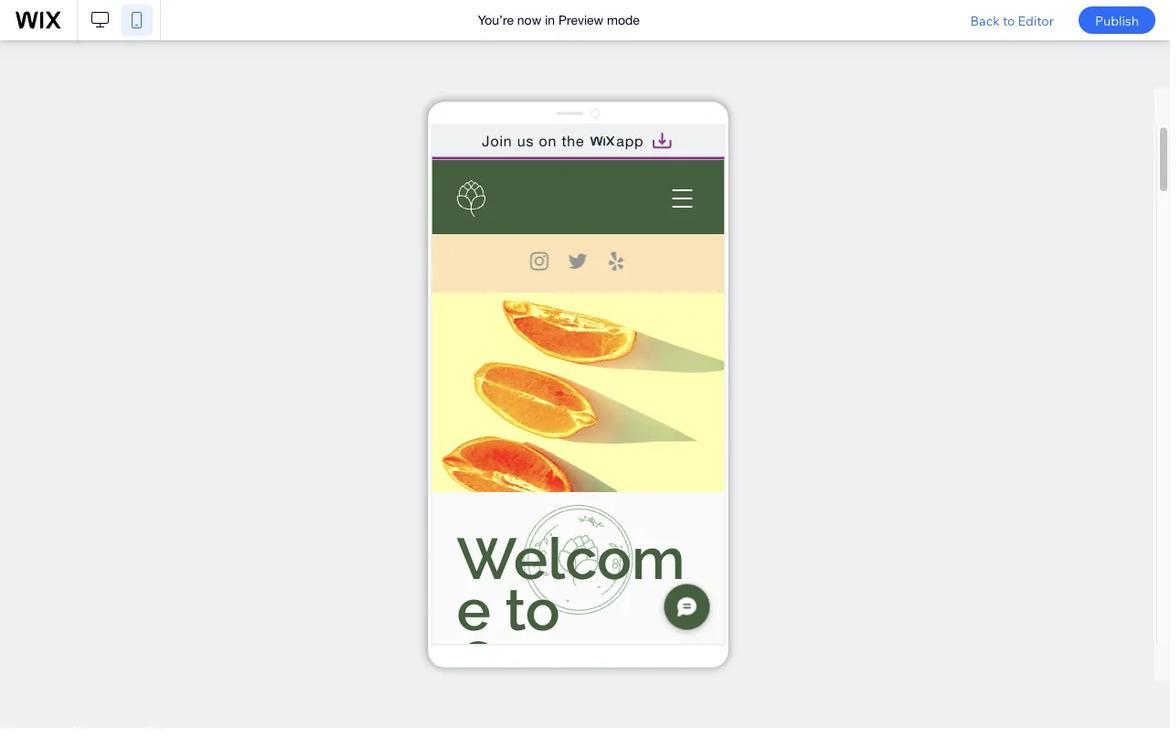 Task type: vqa. For each thing, say whether or not it's contained in the screenshot.
and
no



Task type: describe. For each thing, give the bounding box(es) containing it.
you're now in preview mode
[[478, 12, 640, 27]]

now
[[518, 12, 542, 27]]

back to editor button
[[957, 0, 1068, 40]]

in
[[545, 12, 555, 27]]

editor
[[1019, 12, 1055, 28]]

publish button
[[1079, 6, 1156, 34]]

mode
[[607, 12, 640, 27]]



Task type: locate. For each thing, give the bounding box(es) containing it.
you're
[[478, 12, 514, 27]]

to
[[1003, 12, 1016, 28]]

preview
[[559, 12, 604, 27]]

publish
[[1096, 12, 1140, 28]]

back to editor
[[971, 12, 1055, 28]]

back
[[971, 12, 1000, 28]]



